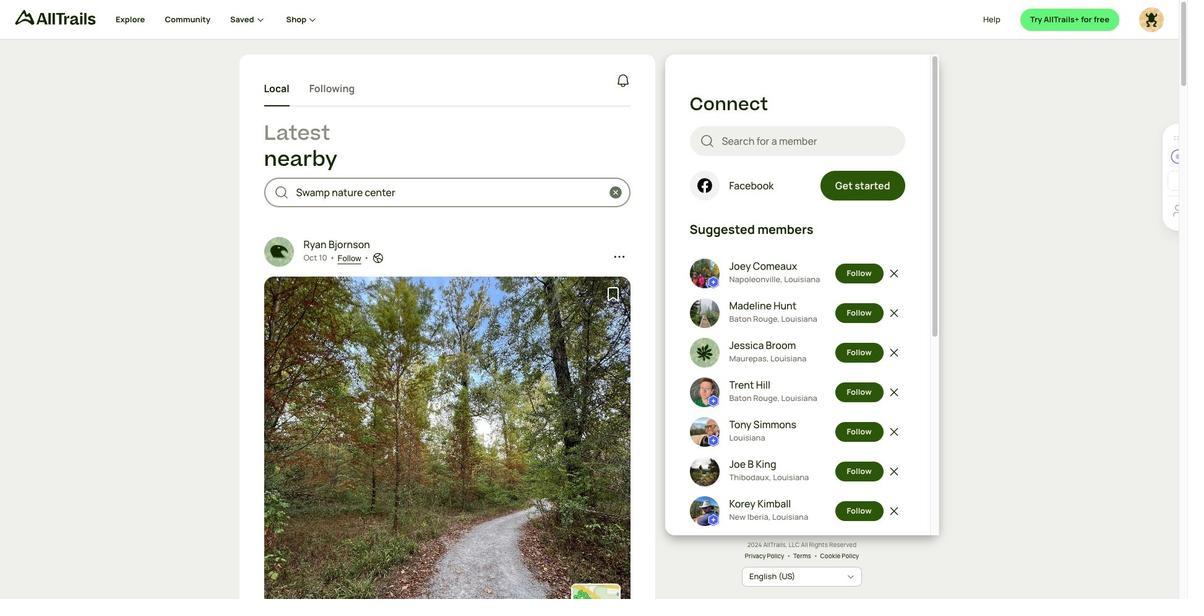 Task type: locate. For each thing, give the bounding box(es) containing it.
2 dismiss image from the top
[[888, 307, 901, 320]]

dismiss image
[[888, 347, 901, 359], [888, 386, 901, 399], [888, 426, 901, 438], [888, 466, 901, 478], [888, 505, 901, 518]]

add to list image
[[606, 287, 620, 302]]

4 dismiss image from the top
[[888, 466, 901, 478]]

tab list
[[264, 71, 355, 106]]

dismiss image for jessica broom image
[[888, 347, 901, 359]]

None search field
[[264, 178, 630, 207]]

clear image
[[608, 185, 623, 200]]

5 dismiss image from the top
[[888, 505, 901, 518]]

dismiss image for trent hill image
[[888, 386, 901, 399]]

dismiss image for joey comeaux icon
[[888, 268, 901, 280]]

icon image
[[690, 171, 719, 200]]

trent hill image
[[690, 378, 719, 407]]

joe b king image
[[690, 457, 719, 487]]

1 vertical spatial dismiss image
[[888, 307, 901, 320]]

navigate previous image
[[278, 454, 290, 466]]

None search field
[[690, 126, 905, 156]]

joey comeaux image
[[690, 259, 719, 289]]

dismiss image for joe b king image
[[888, 466, 901, 478]]

dialog
[[0, 0, 1188, 599]]

1 dismiss image from the top
[[888, 268, 901, 280]]

3 dismiss image from the top
[[888, 426, 901, 438]]

dismiss image
[[888, 268, 901, 280], [888, 307, 901, 320]]

madeline hunt image
[[690, 298, 719, 328]]

navigate next image
[[604, 454, 617, 466]]

Search for a member field
[[722, 133, 895, 148]]

2 dismiss image from the top
[[888, 386, 901, 399]]

dismiss image for tony simmons icon
[[888, 426, 901, 438]]

1 dismiss image from the top
[[888, 347, 901, 359]]

0 vertical spatial dismiss image
[[888, 268, 901, 280]]

Search by destination field
[[296, 185, 602, 200]]



Task type: describe. For each thing, give the bounding box(es) containing it.
james image
[[1139, 7, 1164, 32]]

dismiss image for madeline hunt icon on the right
[[888, 307, 901, 320]]

korey kimball image
[[690, 497, 719, 526]]

tony simmons image
[[690, 417, 719, 447]]

notifications image
[[616, 73, 630, 88]]

jessica broom image
[[690, 338, 719, 368]]

cookie consent banner dialog
[[15, 540, 1164, 584]]

ryan bjornson image
[[264, 237, 294, 267]]

more options image
[[613, 251, 625, 263]]

dismiss image for korey kimball image
[[888, 505, 901, 518]]



Task type: vqa. For each thing, say whether or not it's contained in the screenshot.
Dismiss icon corresponding to 'Madeline Hunt' icon
yes



